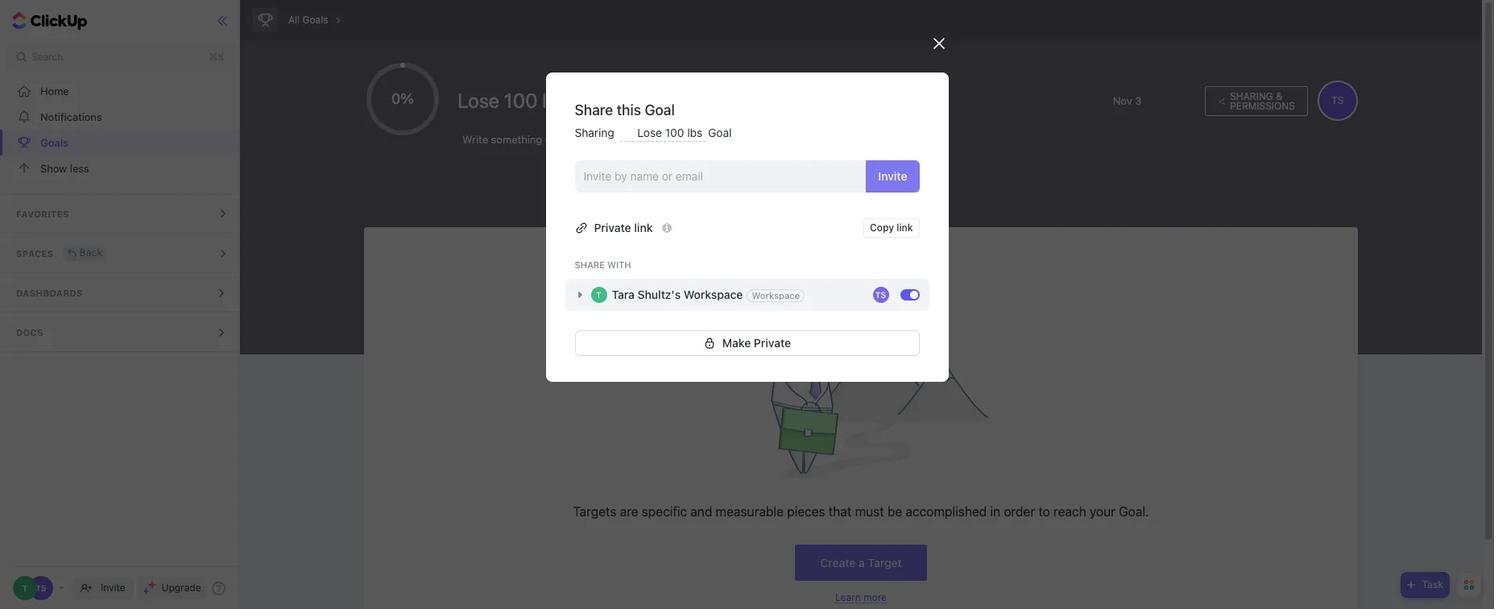 Task type: vqa. For each thing, say whether or not it's contained in the screenshot.
pieces
yes



Task type: describe. For each thing, give the bounding box(es) containing it.
all goals
[[289, 14, 328, 26]]

targets are specific and measurable pieces that must be accomplished in order to reach your goal.
[[573, 504, 1150, 519]]

order
[[1004, 504, 1036, 519]]

share with
[[575, 259, 632, 270]]

upgrade link
[[137, 577, 208, 600]]

Invite by name or email text field
[[584, 164, 860, 188]]

are
[[620, 504, 639, 519]]

notifications
[[40, 110, 102, 123]]

0 horizontal spatial lbs
[[542, 89, 568, 112]]

must
[[856, 504, 885, 519]]

task
[[1423, 579, 1444, 591]]

learn more link
[[836, 592, 887, 604]]

search
[[31, 51, 63, 63]]

copy link
[[870, 221, 913, 233]]

less
[[70, 162, 89, 174]]

permissions
[[1231, 100, 1296, 112]]

show less
[[40, 162, 89, 174]]

goals
[[40, 136, 69, 149]]

favorites
[[16, 209, 69, 219]]

1 horizontal spatial workspace
[[752, 290, 800, 301]]

pieces
[[787, 504, 826, 519]]

link for private link
[[635, 220, 653, 234]]

with
[[608, 259, 632, 270]]

1 vertical spatial lose
[[638, 126, 662, 139]]

dashboards
[[16, 288, 83, 298]]

more
[[864, 592, 887, 604]]

to
[[1039, 504, 1051, 519]]



Task type: locate. For each thing, give the bounding box(es) containing it.
0 horizontal spatial sharing
[[575, 126, 618, 139]]

measurable
[[716, 504, 784, 519]]

home link
[[0, 78, 244, 104]]

specific
[[642, 504, 688, 519]]

0 vertical spatial invite
[[879, 169, 908, 183]]

in
[[991, 504, 1001, 519]]

sharing inside sharing & permissions
[[1231, 90, 1274, 102]]

sharing
[[1231, 90, 1274, 102], [575, 126, 618, 139]]

link
[[635, 220, 653, 234], [897, 221, 913, 233]]

private
[[594, 220, 632, 234], [754, 336, 791, 349]]

lose
[[458, 89, 500, 112], [638, 126, 662, 139]]

1 horizontal spatial lose
[[638, 126, 662, 139]]

goal.
[[1119, 504, 1150, 519]]

sharing & permissions
[[1231, 90, 1296, 112]]

learn
[[836, 592, 861, 604]]

0 vertical spatial lbs
[[542, 89, 568, 112]]

back link
[[63, 245, 106, 261]]

shultz's
[[638, 287, 681, 301]]

docs
[[16, 327, 43, 338]]

all goals link
[[284, 10, 332, 31]]

1 vertical spatial lose 100 lbs
[[635, 126, 706, 139]]

sharing for sharing & permissions
[[1231, 90, 1274, 102]]

notifications link
[[0, 104, 244, 130]]

reach
[[1054, 504, 1087, 519]]

⌘k
[[209, 51, 224, 63]]

0 horizontal spatial invite
[[101, 582, 125, 594]]

workspace
[[684, 287, 743, 301], [752, 290, 800, 301]]

1 horizontal spatial link
[[897, 221, 913, 233]]

1 horizontal spatial lose 100 lbs
[[635, 126, 706, 139]]

0 horizontal spatial lose 100 lbs
[[458, 89, 572, 112]]

lbs left share this goal
[[542, 89, 568, 112]]

tara shultz's workspace
[[612, 287, 743, 301]]

that
[[829, 504, 852, 519]]

upgrade
[[162, 582, 201, 594]]

goals link
[[0, 130, 244, 156]]

and
[[691, 504, 713, 519]]

1 vertical spatial 100
[[666, 126, 685, 139]]

lose 100 lbs
[[458, 89, 572, 112], [635, 126, 706, 139]]

link for copy link
[[897, 221, 913, 233]]

make private
[[723, 336, 791, 349]]

share for share this goal
[[575, 102, 614, 118]]

1 horizontal spatial 100
[[666, 126, 685, 139]]

&
[[1277, 90, 1284, 102]]

workspace up make private
[[752, 290, 800, 301]]

copy
[[870, 221, 894, 233]]

1 vertical spatial private
[[754, 336, 791, 349]]

accomplished
[[906, 504, 987, 519]]

0 horizontal spatial workspace
[[684, 287, 743, 301]]

0 vertical spatial lose 100 lbs
[[458, 89, 572, 112]]

private up with on the left top of page
[[594, 220, 632, 234]]

workspace up the make
[[684, 287, 743, 301]]

sidebar navigation
[[0, 0, 244, 609]]

0 horizontal spatial goal
[[645, 102, 675, 118]]

your
[[1090, 504, 1116, 519]]

share left 'this'
[[575, 102, 614, 118]]

goal
[[645, 102, 675, 118], [708, 126, 732, 139]]

sharing left &
[[1231, 90, 1274, 102]]

invite left upgrade "link"
[[101, 582, 125, 594]]

lbs
[[542, 89, 568, 112], [688, 126, 703, 139]]

1 vertical spatial invite
[[101, 582, 125, 594]]

goal up invite by name or email text box
[[708, 126, 732, 139]]

invite up copy link
[[879, 169, 908, 183]]

learn more
[[836, 592, 887, 604]]

1 vertical spatial goal
[[708, 126, 732, 139]]

tara
[[612, 287, 635, 301]]

targets
[[573, 504, 617, 519]]

goal right 'this'
[[645, 102, 675, 118]]

0 horizontal spatial lose
[[458, 89, 500, 112]]

share
[[575, 102, 614, 118], [575, 259, 605, 270]]

back
[[79, 246, 103, 258]]

1 vertical spatial share
[[575, 259, 605, 270]]

share left with on the left top of page
[[575, 259, 605, 270]]

this
[[617, 102, 641, 118]]

share for share with
[[575, 259, 605, 270]]

invite inside sidebar navigation
[[101, 582, 125, 594]]

0 horizontal spatial link
[[635, 220, 653, 234]]

link up "shultz's"
[[635, 220, 653, 234]]

0 vertical spatial sharing
[[1231, 90, 1274, 102]]

create a target
[[821, 556, 902, 570]]

1 horizontal spatial invite
[[879, 169, 908, 183]]

lbs up invite by name or email text box
[[688, 126, 703, 139]]

1 vertical spatial sharing
[[575, 126, 618, 139]]

100
[[504, 89, 538, 112], [666, 126, 685, 139]]

home
[[40, 84, 69, 97]]

1 horizontal spatial lbs
[[688, 126, 703, 139]]

make
[[723, 336, 751, 349]]

0 vertical spatial private
[[594, 220, 632, 234]]

t
[[597, 290, 602, 299]]

1 horizontal spatial private
[[754, 336, 791, 349]]

0 vertical spatial share
[[575, 102, 614, 118]]

be
[[888, 504, 903, 519]]

share this goal
[[575, 102, 675, 118]]

0 horizontal spatial 100
[[504, 89, 538, 112]]

sharing for sharing
[[575, 126, 618, 139]]

0 vertical spatial 100
[[504, 89, 538, 112]]

1 horizontal spatial goal
[[708, 126, 732, 139]]

sharing down share this goal
[[575, 126, 618, 139]]

1 vertical spatial lbs
[[688, 126, 703, 139]]

favorites button
[[0, 194, 244, 233]]

0 horizontal spatial private
[[594, 220, 632, 234]]

2 share from the top
[[575, 259, 605, 270]]

private right the make
[[754, 336, 791, 349]]

1 horizontal spatial sharing
[[1231, 90, 1274, 102]]

0 vertical spatial goal
[[645, 102, 675, 118]]

1 share from the top
[[575, 102, 614, 118]]

show
[[40, 162, 67, 174]]

0 vertical spatial lose
[[458, 89, 500, 112]]

private link
[[594, 220, 653, 234]]

invite
[[879, 169, 908, 183], [101, 582, 125, 594]]

ts
[[876, 290, 886, 299]]

link right copy
[[897, 221, 913, 233]]



